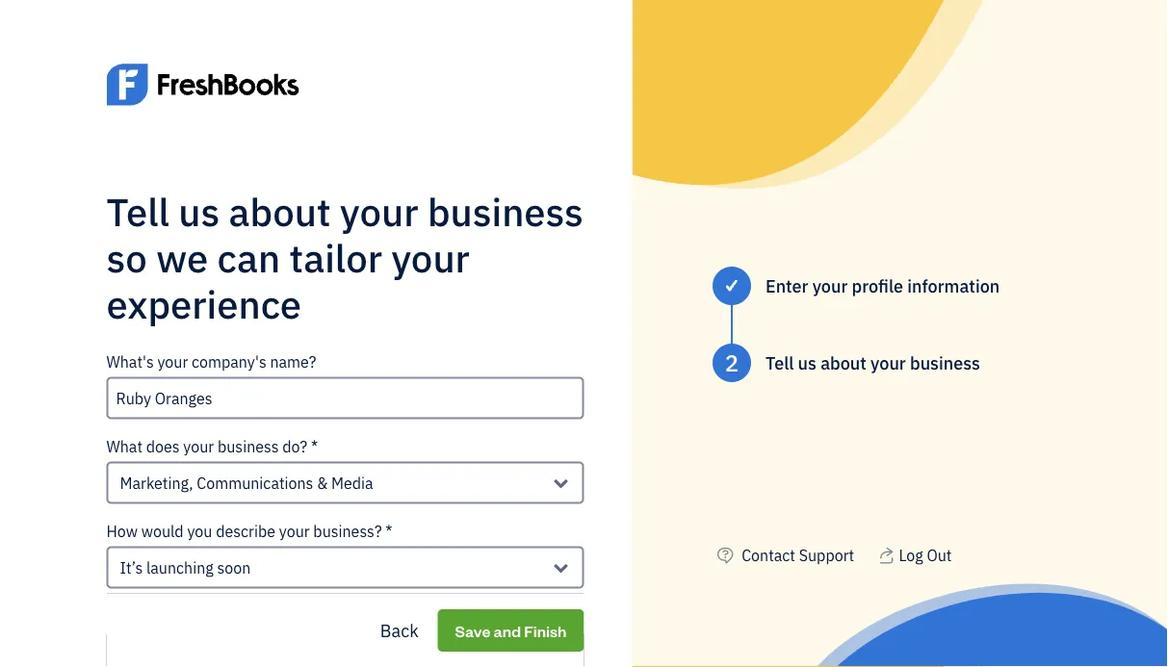 Task type: describe. For each thing, give the bounding box(es) containing it.
tell for tell us about your business
[[766, 352, 794, 375]]

describe
[[216, 522, 276, 542]]

contact support
[[742, 546, 855, 566]]

soon
[[217, 558, 251, 578]]

launching
[[146, 558, 214, 578]]

log out button
[[878, 545, 953, 568]]

so
[[106, 233, 147, 283]]

estimated
[[192, 606, 261, 627]]

* for business?
[[386, 522, 393, 542]]

It's launching soon field
[[106, 547, 584, 589]]

it's launching soon
[[120, 558, 251, 578]]

what
[[106, 437, 143, 457]]

* for year?
[[395, 606, 402, 627]]

us for tell us about your business
[[798, 352, 817, 375]]

about for tell us about your business so we can tailor your experience
[[229, 187, 331, 237]]

information
[[908, 275, 1001, 297]]

0 horizontal spatial *
[[311, 437, 318, 457]]

save and finish
[[455, 621, 567, 641]]

tell us about your business so we can tailor your experience
[[106, 187, 584, 329]]

freshbooks logo image
[[106, 35, 299, 135]]

tell for tell us about your business so we can tailor your experience
[[106, 187, 169, 237]]

it's
[[120, 558, 143, 578]]

what does your business do? *
[[106, 437, 318, 457]]

Marketing, Communications & Media field
[[106, 462, 584, 505]]

what's your estimated revenue this year? *
[[106, 606, 402, 627]]

experience
[[106, 279, 302, 329]]

name?
[[270, 352, 317, 372]]

support
[[800, 546, 855, 566]]

contact support link
[[742, 546, 855, 566]]

finish
[[524, 621, 567, 641]]

what's for what's your company's name?
[[106, 352, 154, 372]]

marketing, communications & media
[[120, 473, 374, 494]]

logout image
[[878, 545, 896, 568]]

log
[[899, 546, 924, 566]]

enter
[[766, 275, 809, 297]]

and
[[494, 621, 521, 641]]

contact
[[742, 546, 796, 566]]

year?
[[354, 606, 391, 627]]

media
[[332, 473, 374, 494]]



Task type: vqa. For each thing, say whether or not it's contained in the screenshot.
Business
yes



Task type: locate. For each thing, give the bounding box(es) containing it.
business
[[428, 187, 584, 237], [911, 352, 981, 375], [218, 437, 279, 457]]

1 horizontal spatial tell
[[766, 352, 794, 375]]

about
[[229, 187, 331, 237], [821, 352, 867, 375]]

0 horizontal spatial tell
[[106, 187, 169, 237]]

save
[[455, 621, 491, 641]]

1 horizontal spatial us
[[798, 352, 817, 375]]

0 vertical spatial business
[[428, 187, 584, 237]]

business for tell us about your business so we can tailor your experience
[[428, 187, 584, 237]]

support image
[[713, 545, 739, 568]]

1 what's from the top
[[106, 352, 154, 372]]

your
[[340, 187, 419, 237], [392, 233, 470, 283], [813, 275, 848, 297], [157, 352, 188, 372], [871, 352, 907, 375], [183, 437, 214, 457], [279, 522, 310, 542], [157, 606, 188, 627]]

* right year?
[[395, 606, 402, 627]]

would
[[141, 522, 184, 542]]

1 vertical spatial business
[[911, 352, 981, 375]]

can
[[217, 233, 281, 283]]

what's up what
[[106, 352, 154, 372]]

us right so at the left top of page
[[178, 187, 220, 237]]

tailor
[[290, 233, 383, 283]]

0 vertical spatial tell
[[106, 187, 169, 237]]

2 what's from the top
[[106, 606, 154, 627]]

enter your profile information
[[766, 275, 1001, 297]]

back button
[[365, 612, 434, 650]]

0 horizontal spatial about
[[229, 187, 331, 237]]

about for tell us about your business
[[821, 352, 867, 375]]

1 horizontal spatial *
[[386, 522, 393, 542]]

None text field
[[106, 377, 584, 420]]

2 horizontal spatial *
[[395, 606, 402, 627]]

1 vertical spatial tell
[[766, 352, 794, 375]]

what's
[[106, 352, 154, 372], [106, 606, 154, 627]]

0 vertical spatial *
[[311, 437, 318, 457]]

us down enter
[[798, 352, 817, 375]]

2 vertical spatial business
[[218, 437, 279, 457]]

us inside the tell us about your business so we can tailor your experience
[[178, 187, 220, 237]]

us for tell us about your business so we can tailor your experience
[[178, 187, 220, 237]]

0 horizontal spatial business
[[218, 437, 279, 457]]

1 vertical spatial what's
[[106, 606, 154, 627]]

* right do? at bottom
[[311, 437, 318, 457]]

how would you describe your business? *
[[106, 522, 393, 542]]

1 vertical spatial *
[[386, 522, 393, 542]]

1 horizontal spatial business
[[428, 187, 584, 237]]

tell us about your business
[[766, 352, 981, 375]]

tell
[[106, 187, 169, 237], [766, 352, 794, 375]]

*
[[311, 437, 318, 457], [386, 522, 393, 542], [395, 606, 402, 627]]

how
[[106, 522, 138, 542]]

out
[[927, 546, 953, 566]]

does
[[146, 437, 180, 457]]

tell inside the tell us about your business so we can tailor your experience
[[106, 187, 169, 237]]

communications
[[197, 473, 314, 494]]

2 vertical spatial *
[[395, 606, 402, 627]]

what's down it's
[[106, 606, 154, 627]]

back
[[381, 620, 419, 642]]

marketing,
[[120, 473, 193, 494]]

2 horizontal spatial business
[[911, 352, 981, 375]]

1 horizontal spatial about
[[821, 352, 867, 375]]

about inside the tell us about your business so we can tailor your experience
[[229, 187, 331, 237]]

we
[[156, 233, 208, 283]]

us
[[178, 187, 220, 237], [798, 352, 817, 375]]

business for tell us about your business
[[911, 352, 981, 375]]

company's
[[192, 352, 267, 372]]

0 vertical spatial about
[[229, 187, 331, 237]]

0 horizontal spatial us
[[178, 187, 220, 237]]

you
[[187, 522, 212, 542]]

do?
[[283, 437, 308, 457]]

0 vertical spatial us
[[178, 187, 220, 237]]

revenue
[[265, 606, 321, 627]]

profile
[[852, 275, 904, 297]]

business?
[[314, 522, 382, 542]]

&
[[317, 473, 328, 494]]

1 vertical spatial us
[[798, 352, 817, 375]]

this
[[324, 606, 350, 627]]

save and finish button
[[438, 610, 584, 652]]

business inside the tell us about your business so we can tailor your experience
[[428, 187, 584, 237]]

what's your company's name?
[[106, 352, 317, 372]]

1 vertical spatial about
[[821, 352, 867, 375]]

0 vertical spatial what's
[[106, 352, 154, 372]]

* right business?
[[386, 522, 393, 542]]

log out
[[899, 546, 953, 566]]

what's for what's your estimated revenue this year? *
[[106, 606, 154, 627]]



